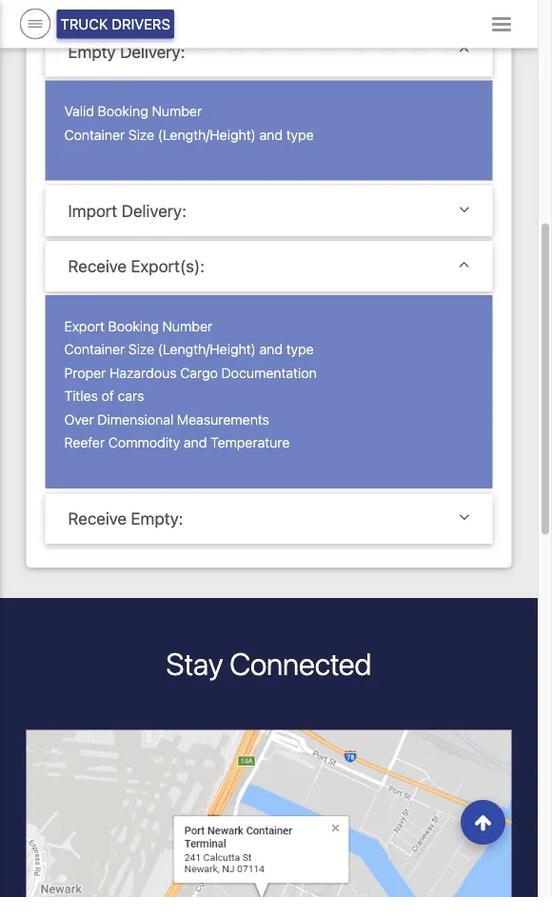 Task type: locate. For each thing, give the bounding box(es) containing it.
over
[[64, 411, 94, 428]]

1 vertical spatial and
[[260, 341, 283, 358]]

(length/height)
[[158, 127, 256, 143], [158, 341, 256, 358]]

0 vertical spatial receive
[[68, 257, 127, 276]]

container
[[64, 127, 125, 143], [64, 341, 125, 358]]

and up documentation
[[260, 341, 283, 358]]

angle down image inside import delivery: link
[[459, 201, 470, 218]]

1 vertical spatial number
[[163, 318, 213, 334]]

and up import delivery: link
[[260, 127, 283, 143]]

number up cargo
[[163, 318, 213, 334]]

import delivery:
[[68, 201, 187, 221]]

export(s):
[[131, 257, 205, 276]]

delivery: up the export(s):
[[122, 201, 187, 221]]

booking
[[98, 104, 148, 120], [108, 318, 159, 334]]

2 receive from the top
[[68, 509, 127, 529]]

tab list
[[45, 27, 493, 549]]

number
[[152, 104, 202, 120], [163, 318, 213, 334]]

receive export(s):
[[68, 257, 205, 276]]

booking up hazardous
[[108, 318, 159, 334]]

(length/height) inside export booking number container size (length/height) and type proper hazardous cargo documentation titles of cars over dimensional measurements reefer commodity and temperature
[[158, 341, 256, 358]]

1 vertical spatial container
[[64, 341, 125, 358]]

delivery: down drivers
[[120, 42, 185, 62]]

booking right the valid at left top
[[98, 104, 148, 120]]

2 size from the top
[[129, 341, 155, 358]]

measurements
[[177, 411, 270, 428]]

and inside valid booking number container size (length/height) and type
[[260, 127, 283, 143]]

0 vertical spatial delivery:
[[120, 42, 185, 62]]

and for valid booking number container size (length/height) and type
[[260, 127, 283, 143]]

1 vertical spatial size
[[129, 341, 155, 358]]

2 (length/height) from the top
[[158, 341, 256, 358]]

type
[[287, 127, 314, 143], [287, 341, 314, 358]]

0 vertical spatial number
[[152, 104, 202, 120]]

angle down image
[[459, 42, 470, 59], [459, 201, 470, 218], [459, 257, 470, 273], [459, 509, 470, 526]]

1 vertical spatial (length/height)
[[158, 341, 256, 358]]

0 vertical spatial and
[[260, 127, 283, 143]]

number inside valid booking number container size (length/height) and type
[[152, 104, 202, 120]]

cargo
[[180, 365, 218, 381]]

angle down image inside the 'receive export(s):' link
[[459, 257, 470, 273]]

1 receive from the top
[[68, 257, 127, 276]]

reefer
[[64, 435, 105, 451]]

container inside valid booking number container size (length/height) and type
[[64, 127, 125, 143]]

type up documentation
[[287, 341, 314, 358]]

size inside valid booking number container size (length/height) and type
[[129, 127, 155, 143]]

container inside export booking number container size (length/height) and type proper hazardous cargo documentation titles of cars over dimensional measurements reefer commodity and temperature
[[64, 341, 125, 358]]

(length/height) inside valid booking number container size (length/height) and type
[[158, 127, 256, 143]]

angle down image for import delivery:
[[459, 201, 470, 218]]

0 vertical spatial booking
[[98, 104, 148, 120]]

1 vertical spatial type
[[287, 341, 314, 358]]

container down the valid at left top
[[64, 127, 125, 143]]

angle down image inside the empty delivery: link
[[459, 42, 470, 59]]

0 vertical spatial size
[[129, 127, 155, 143]]

receive export(s): tab panel
[[45, 296, 493, 493]]

documentation
[[222, 365, 317, 381]]

(length/height) for export
[[158, 341, 256, 358]]

0 vertical spatial container
[[64, 127, 125, 143]]

number down empty delivery:
[[152, 104, 202, 120]]

size inside export booking number container size (length/height) and type proper hazardous cargo documentation titles of cars over dimensional measurements reefer commodity and temperature
[[129, 341, 155, 358]]

4 angle down image from the top
[[459, 509, 470, 526]]

hazardous
[[110, 365, 177, 381]]

angle down image inside receive empty: link
[[459, 509, 470, 526]]

receive empty: link
[[68, 509, 470, 529]]

of
[[102, 388, 114, 404]]

number inside export booking number container size (length/height) and type proper hazardous cargo documentation titles of cars over dimensional measurements reefer commodity and temperature
[[163, 318, 213, 334]]

receive left empty: at left bottom
[[68, 509, 127, 529]]

type for valid booking number container size (length/height) and type
[[287, 127, 314, 143]]

2 angle down image from the top
[[459, 201, 470, 218]]

size for export
[[129, 341, 155, 358]]

size up import delivery:
[[129, 127, 155, 143]]

stay
[[166, 646, 223, 683]]

1 vertical spatial receive
[[68, 509, 127, 529]]

delivery:
[[120, 42, 185, 62], [122, 201, 187, 221]]

container for valid
[[64, 127, 125, 143]]

0 vertical spatial (length/height)
[[158, 127, 256, 143]]

and
[[260, 127, 283, 143], [260, 341, 283, 358], [184, 435, 207, 451]]

type up import delivery: link
[[287, 127, 314, 143]]

empty delivery:
[[68, 42, 185, 62]]

container up proper
[[64, 341, 125, 358]]

empty delivery: link
[[68, 42, 470, 62]]

1 vertical spatial booking
[[108, 318, 159, 334]]

type inside valid booking number container size (length/height) and type
[[287, 127, 314, 143]]

drivers
[[112, 16, 170, 32]]

3 angle down image from the top
[[459, 257, 470, 273]]

1 (length/height) from the top
[[158, 127, 256, 143]]

0 vertical spatial type
[[287, 127, 314, 143]]

2 container from the top
[[64, 341, 125, 358]]

booking inside export booking number container size (length/height) and type proper hazardous cargo documentation titles of cars over dimensional measurements reefer commodity and temperature
[[108, 318, 159, 334]]

size
[[129, 127, 155, 143], [129, 341, 155, 358]]

booking for export
[[108, 318, 159, 334]]

commodity
[[109, 435, 180, 451]]

2 vertical spatial and
[[184, 435, 207, 451]]

1 container from the top
[[64, 127, 125, 143]]

empty
[[68, 42, 116, 62]]

2 type from the top
[[287, 341, 314, 358]]

receive down the import
[[68, 257, 127, 276]]

booking inside valid booking number container size (length/height) and type
[[98, 104, 148, 120]]

angle down image for empty delivery:
[[459, 42, 470, 59]]

1 vertical spatial delivery:
[[122, 201, 187, 221]]

1 size from the top
[[129, 127, 155, 143]]

export
[[64, 318, 105, 334]]

type for export booking number container size (length/height) and type proper hazardous cargo documentation titles of cars over dimensional measurements reefer commodity and temperature
[[287, 341, 314, 358]]

valid
[[64, 104, 94, 120]]

type inside export booking number container size (length/height) and type proper hazardous cargo documentation titles of cars over dimensional measurements reefer commodity and temperature
[[287, 341, 314, 358]]

dimensional
[[98, 411, 174, 428]]

proper
[[64, 365, 106, 381]]

size up hazardous
[[129, 341, 155, 358]]

1 angle down image from the top
[[459, 42, 470, 59]]

1 type from the top
[[287, 127, 314, 143]]

receive
[[68, 257, 127, 276], [68, 509, 127, 529]]

and down the measurements
[[184, 435, 207, 451]]



Task type: describe. For each thing, give the bounding box(es) containing it.
receive for receive export(s):
[[68, 257, 127, 276]]

import delivery: link
[[68, 201, 470, 221]]

receive export(s): link
[[68, 257, 470, 277]]

angle down image for receive empty:
[[459, 509, 470, 526]]

container for export
[[64, 341, 125, 358]]

truck
[[61, 16, 108, 32]]

delivery: for import delivery:
[[122, 201, 187, 221]]

size for valid
[[129, 127, 155, 143]]

cars
[[118, 388, 144, 404]]

delivery: for empty delivery:
[[120, 42, 185, 62]]

empty delivery: tab panel
[[45, 81, 493, 185]]

receive empty:
[[68, 509, 183, 529]]

tab list containing empty delivery:
[[45, 27, 493, 549]]

(length/height) for valid
[[158, 127, 256, 143]]

import
[[68, 201, 117, 221]]

truck drivers
[[61, 16, 170, 32]]

temperature
[[211, 435, 290, 451]]

empty:
[[131, 509, 183, 529]]

booking for valid
[[98, 104, 148, 120]]

valid booking number container size (length/height) and type
[[64, 104, 314, 143]]

connected
[[230, 646, 372, 683]]

angle down image for receive export(s):
[[459, 257, 470, 273]]

export booking number container size (length/height) and type proper hazardous cargo documentation titles of cars over dimensional measurements reefer commodity and temperature
[[64, 318, 317, 451]]

and for export booking number container size (length/height) and type proper hazardous cargo documentation titles of cars over dimensional measurements reefer commodity and temperature
[[260, 341, 283, 358]]

truck drivers link
[[57, 10, 174, 39]]

stay connected
[[166, 646, 372, 683]]

titles
[[64, 388, 98, 404]]

number for export
[[163, 318, 213, 334]]

receive for receive empty:
[[68, 509, 127, 529]]

number for valid
[[152, 104, 202, 120]]



Task type: vqa. For each thing, say whether or not it's contained in the screenshot.
Number corresponding to Valid
yes



